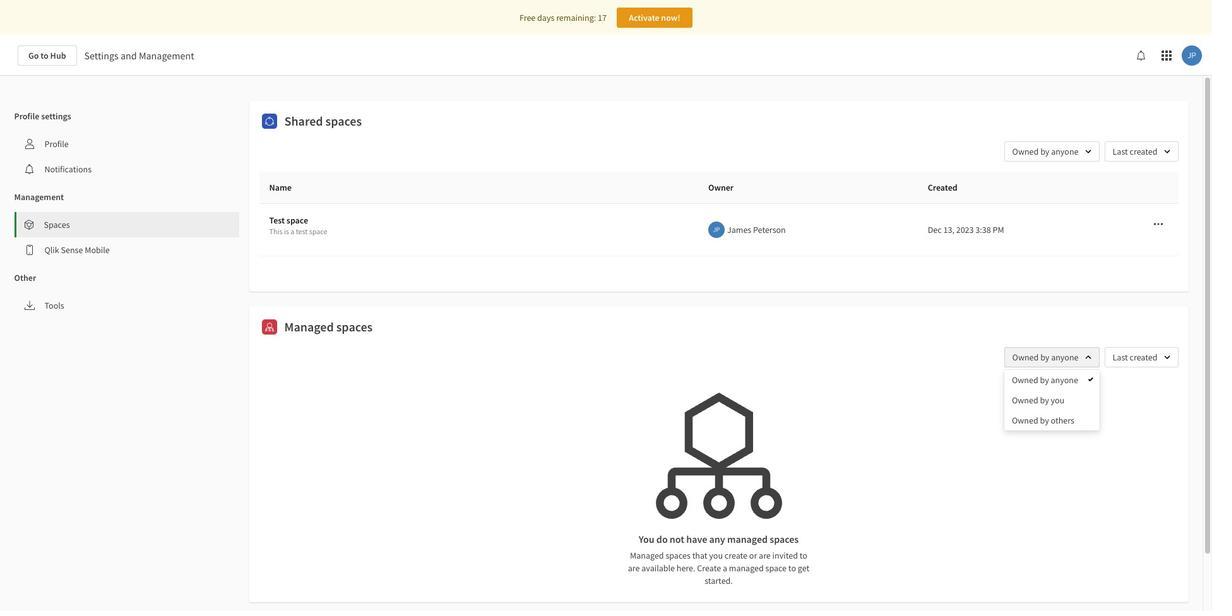 Task type: describe. For each thing, give the bounding box(es) containing it.
a inside test space this is a test space
[[291, 227, 294, 236]]

any
[[709, 533, 725, 545]]

1 horizontal spatial to
[[788, 562, 796, 574]]

anyone for "list box" at the bottom of the page containing owned by anyone
[[1051, 374, 1078, 386]]

create
[[725, 550, 747, 561]]

0 vertical spatial managed
[[284, 319, 334, 334]]

sense
[[61, 244, 83, 256]]

other
[[14, 272, 36, 283]]

test space this is a test space
[[269, 215, 327, 236]]

Owned by anyone field
[[1004, 347, 1099, 367]]

free
[[520, 12, 536, 23]]

0 horizontal spatial to
[[41, 50, 48, 61]]

do
[[656, 533, 668, 545]]

mobile
[[85, 244, 110, 256]]

tools link
[[14, 293, 239, 318]]

tools
[[45, 300, 64, 311]]

invited
[[772, 550, 798, 561]]

name
[[269, 182, 292, 193]]

dec
[[928, 224, 942, 235]]

anyone for owned by anyone field at the bottom right of page
[[1051, 351, 1079, 363]]

settings
[[41, 110, 71, 122]]

profile for profile
[[45, 138, 69, 150]]

0 vertical spatial managed
[[727, 533, 768, 545]]

go to hub link
[[18, 45, 77, 66]]

get
[[798, 562, 809, 574]]

owner
[[708, 182, 734, 193]]

this
[[269, 227, 282, 236]]

test
[[296, 227, 308, 236]]

qlik sense mobile
[[45, 244, 110, 256]]

now!
[[661, 12, 680, 23]]

test
[[269, 215, 285, 226]]

notifications link
[[14, 157, 239, 182]]

activate now!
[[629, 12, 680, 23]]

profile link
[[14, 131, 239, 157]]

more actions element
[[1137, 172, 1178, 203]]

shared
[[284, 113, 323, 129]]

1 vertical spatial are
[[628, 562, 640, 574]]

owned by others
[[1012, 415, 1074, 426]]

qlik sense mobile link
[[14, 237, 239, 263]]

2023
[[956, 224, 974, 235]]

settings and management
[[84, 49, 194, 62]]

17
[[598, 12, 607, 23]]

profile for profile settings
[[14, 110, 39, 122]]

create
[[697, 562, 721, 574]]

you inside you do not have any managed spaces managed spaces that you create or are invited to are available here. create a managed space to get started.
[[709, 550, 723, 561]]

james peterson image
[[708, 221, 725, 238]]

1 vertical spatial managed
[[729, 562, 764, 574]]

others
[[1051, 415, 1074, 426]]

james
[[727, 224, 751, 235]]

remaining:
[[556, 12, 596, 23]]

spaces
[[44, 219, 70, 230]]



Task type: locate. For each thing, give the bounding box(es) containing it.
1 horizontal spatial a
[[723, 562, 727, 574]]

you do not have any managed spaces managed spaces that you create or are invited to are available here. create a managed space to get started.
[[628, 533, 809, 586]]

1 vertical spatial profile
[[45, 138, 69, 150]]

1 horizontal spatial are
[[759, 550, 771, 561]]

0 vertical spatial owned by anyone
[[1012, 351, 1079, 363]]

you up others
[[1051, 395, 1064, 406]]

owned by anyone for "list box" at the bottom of the page containing owned by anyone
[[1012, 374, 1078, 386]]

by
[[1040, 351, 1049, 363], [1040, 374, 1049, 386], [1040, 395, 1049, 406], [1040, 415, 1049, 426]]

1 vertical spatial owned by anyone
[[1012, 374, 1078, 386]]

space inside you do not have any managed spaces managed spaces that you create or are invited to are available here. create a managed space to get started.
[[765, 562, 787, 574]]

owned by you
[[1012, 395, 1064, 406]]

3 owned from the top
[[1012, 395, 1038, 406]]

here.
[[677, 562, 695, 574]]

not
[[670, 533, 684, 545]]

anyone inside "list box"
[[1051, 374, 1078, 386]]

profile left settings
[[14, 110, 39, 122]]

anyone
[[1051, 351, 1079, 363], [1051, 374, 1078, 386]]

1 owned from the top
[[1012, 351, 1039, 363]]

profile up notifications
[[45, 138, 69, 150]]

go to hub
[[28, 50, 66, 61]]

qlik
[[45, 244, 59, 256]]

days
[[537, 12, 554, 23]]

3:38
[[976, 224, 991, 235]]

1 horizontal spatial profile
[[45, 138, 69, 150]]

0 horizontal spatial profile
[[14, 110, 39, 122]]

1 vertical spatial anyone
[[1051, 374, 1078, 386]]

1 horizontal spatial management
[[139, 49, 194, 62]]

managed inside you do not have any managed spaces managed spaces that you create or are invited to are available here. create a managed space to get started.
[[630, 550, 664, 561]]

1 vertical spatial managed
[[630, 550, 664, 561]]

management
[[139, 49, 194, 62], [14, 191, 64, 203]]

a inside you do not have any managed spaces managed spaces that you create or are invited to are available here. create a managed space to get started.
[[723, 562, 727, 574]]

available
[[642, 562, 675, 574]]

you
[[1051, 395, 1064, 406], [709, 550, 723, 561]]

2 horizontal spatial space
[[765, 562, 787, 574]]

1 vertical spatial a
[[723, 562, 727, 574]]

managed
[[284, 319, 334, 334], [630, 550, 664, 561]]

that
[[692, 550, 707, 561]]

owned by anyone for owned by anyone field at the bottom right of page
[[1012, 351, 1079, 363]]

free days remaining: 17
[[520, 12, 607, 23]]

notifications
[[45, 163, 92, 175]]

peterson
[[753, 224, 786, 235]]

owned by anyone inside field
[[1012, 351, 1079, 363]]

list box
[[1004, 370, 1100, 431]]

2 horizontal spatial to
[[800, 550, 807, 561]]

1 vertical spatial space
[[309, 227, 327, 236]]

0 vertical spatial profile
[[14, 110, 39, 122]]

managed
[[727, 533, 768, 545], [729, 562, 764, 574]]

to up get
[[800, 550, 807, 561]]

shared spaces
[[284, 113, 362, 129]]

list box containing owned by anyone
[[1004, 370, 1100, 431]]

spaces link
[[16, 212, 239, 237]]

0 vertical spatial space
[[286, 215, 308, 226]]

0 vertical spatial to
[[41, 50, 48, 61]]

1 vertical spatial to
[[800, 550, 807, 561]]

owned by anyone inside "list box"
[[1012, 374, 1078, 386]]

profile
[[14, 110, 39, 122], [45, 138, 69, 150]]

0 horizontal spatial management
[[14, 191, 64, 203]]

and
[[121, 49, 137, 62]]

0 horizontal spatial you
[[709, 550, 723, 561]]

1 horizontal spatial managed
[[630, 550, 664, 561]]

managed up or
[[727, 533, 768, 545]]

13,
[[943, 224, 954, 235]]

hub
[[50, 50, 66, 61]]

dec 13, 2023 3:38 pm
[[928, 224, 1004, 235]]

is
[[284, 227, 289, 236]]

0 horizontal spatial space
[[286, 215, 308, 226]]

management right 'and'
[[139, 49, 194, 62]]

you inside "list box"
[[1051, 395, 1064, 406]]

management up spaces
[[14, 191, 64, 203]]

are
[[759, 550, 771, 561], [628, 562, 640, 574]]

or
[[749, 550, 757, 561]]

anyone inside owned by anyone field
[[1051, 351, 1079, 363]]

1 owned by anyone from the top
[[1012, 351, 1079, 363]]

james peterson
[[727, 224, 786, 235]]

space up test
[[286, 215, 308, 226]]

activate
[[629, 12, 659, 23]]

pm
[[993, 224, 1004, 235]]

to right go
[[41, 50, 48, 61]]

owned inside field
[[1012, 351, 1039, 363]]

a up started.
[[723, 562, 727, 574]]

profile settings
[[14, 110, 71, 122]]

activate now! link
[[617, 8, 692, 28]]

1 horizontal spatial you
[[1051, 395, 1064, 406]]

go
[[28, 50, 39, 61]]

started.
[[705, 575, 733, 586]]

you
[[639, 533, 654, 545]]

space right test
[[309, 227, 327, 236]]

2 owned from the top
[[1012, 374, 1038, 386]]

to
[[41, 50, 48, 61], [800, 550, 807, 561], [788, 562, 796, 574]]

a right is
[[291, 227, 294, 236]]

managed spaces
[[284, 319, 373, 334]]

1 vertical spatial management
[[14, 191, 64, 203]]

0 vertical spatial you
[[1051, 395, 1064, 406]]

2 vertical spatial to
[[788, 562, 796, 574]]

2 owned by anyone from the top
[[1012, 374, 1078, 386]]

you up create
[[709, 550, 723, 561]]

space
[[286, 215, 308, 226], [309, 227, 327, 236], [765, 562, 787, 574]]

are left available
[[628, 562, 640, 574]]

0 vertical spatial a
[[291, 227, 294, 236]]

0 vertical spatial management
[[139, 49, 194, 62]]

are right or
[[759, 550, 771, 561]]

by inside field
[[1040, 351, 1049, 363]]

0 horizontal spatial a
[[291, 227, 294, 236]]

1 horizontal spatial space
[[309, 227, 327, 236]]

0 vertical spatial are
[[759, 550, 771, 561]]

owned
[[1012, 351, 1039, 363], [1012, 374, 1038, 386], [1012, 395, 1038, 406], [1012, 415, 1038, 426]]

anyone up owned by you
[[1051, 351, 1079, 363]]

a
[[291, 227, 294, 236], [723, 562, 727, 574]]

created
[[928, 182, 957, 193]]

4 owned from the top
[[1012, 415, 1038, 426]]

managed down or
[[729, 562, 764, 574]]

0 vertical spatial anyone
[[1051, 351, 1079, 363]]

0 horizontal spatial are
[[628, 562, 640, 574]]

anyone down owned by anyone field at the bottom right of page
[[1051, 374, 1078, 386]]

2 vertical spatial space
[[765, 562, 787, 574]]

1 vertical spatial you
[[709, 550, 723, 561]]

owned by anyone
[[1012, 351, 1079, 363], [1012, 374, 1078, 386]]

space down invited
[[765, 562, 787, 574]]

0 horizontal spatial managed
[[284, 319, 334, 334]]

settings
[[84, 49, 119, 62]]

to left get
[[788, 562, 796, 574]]

spaces
[[325, 113, 362, 129], [336, 319, 373, 334], [770, 533, 799, 545], [666, 550, 690, 561]]

have
[[686, 533, 707, 545]]



Task type: vqa. For each thing, say whether or not it's contained in the screenshot.
the rightmost importance
no



